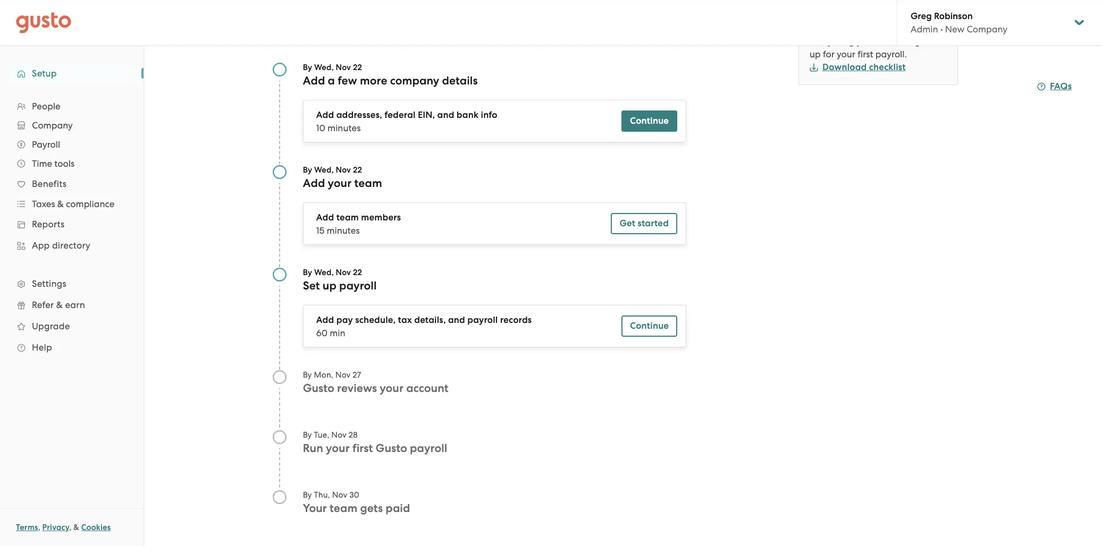 Task type: vqa. For each thing, say whether or not it's contained in the screenshot.
your ADD
yes



Task type: describe. For each thing, give the bounding box(es) containing it.
by mon, nov 27 gusto reviews your account
[[303, 371, 449, 396]]

help link
[[11, 338, 133, 358]]

a
[[328, 74, 335, 88]]

taxes & compliance
[[32, 199, 115, 210]]

10
[[316, 123, 326, 134]]

reports
[[32, 219, 65, 230]]

gusto navigation element
[[0, 46, 144, 376]]

by wed, nov 22 add a few more company details
[[303, 63, 478, 88]]

terms link
[[16, 524, 38, 533]]

add inside by wed, nov 22 add your team
[[303, 177, 325, 190]]

1 continue button from the top
[[622, 111, 678, 132]]

few
[[338, 74, 357, 88]]

by tue, nov 28 run your first gusto payroll
[[303, 431, 448, 456]]

members
[[361, 212, 401, 223]]

payroll button
[[11, 135, 133, 154]]

thu,
[[314, 491, 330, 501]]

by for gusto reviews your account
[[303, 371, 312, 380]]

terms , privacy , & cookies
[[16, 524, 111, 533]]

get
[[915, 36, 929, 47]]

payroll
[[32, 139, 60, 150]]

time tools button
[[11, 154, 133, 173]]

taxes
[[32, 199, 55, 210]]

1 , from the left
[[38, 524, 40, 533]]

up inside by wed, nov 22 set up payroll
[[323, 279, 337, 293]]

by for add your team
[[303, 165, 312, 175]]

2 continue button from the top
[[622, 316, 678, 337]]

privacy link
[[42, 524, 69, 533]]

nov for your
[[336, 371, 351, 380]]

to
[[905, 36, 913, 47]]

refer
[[32, 300, 54, 311]]

by thu, nov 30 your team gets paid
[[303, 491, 410, 516]]

ein,
[[418, 110, 435, 121]]

terms
[[16, 524, 38, 533]]

faqs button
[[1038, 80, 1073, 93]]

setup link
[[11, 64, 133, 83]]

company
[[390, 74, 440, 88]]

nov for first
[[332, 431, 347, 441]]

set
[[931, 36, 944, 47]]

gets
[[361, 502, 383, 516]]

by for your team gets paid
[[303, 491, 312, 501]]

our
[[856, 23, 870, 34]]

and inside add pay schedule, tax details, and payroll records 60 min
[[448, 315, 466, 326]]

first inside download our handy checklist of everything you'll need to get set up for your first payroll.
[[858, 49, 874, 60]]

refer & earn
[[32, 300, 85, 311]]

by for run your first gusto payroll
[[303, 431, 312, 441]]

records
[[501, 315, 532, 326]]

22 for payroll
[[353, 268, 362, 278]]

tue,
[[314, 431, 330, 441]]

cookies button
[[81, 522, 111, 535]]

payroll for and
[[468, 315, 498, 326]]

company button
[[11, 116, 133, 135]]

greg robinson admin • new company
[[911, 11, 1008, 35]]

handy
[[872, 23, 899, 34]]

mon,
[[314, 371, 334, 380]]

account
[[407, 382, 449, 396]]

checklist inside download our handy checklist of everything you'll need to get set up for your first payroll.
[[901, 23, 937, 34]]

taxes & compliance button
[[11, 195, 133, 214]]

pay
[[337, 315, 353, 326]]

more
[[360, 74, 388, 88]]

download our handy checklist of everything you'll need to get set up for your first payroll.
[[810, 23, 948, 60]]

15
[[316, 226, 325, 236]]

first inside by tue, nov 28 run your first gusto payroll
[[353, 442, 373, 456]]

for
[[824, 49, 835, 60]]

get
[[620, 218, 636, 229]]

app directory link
[[11, 236, 133, 255]]

wed, for up
[[314, 268, 334, 278]]

30
[[350, 491, 360, 501]]

22 for few
[[353, 63, 362, 72]]

app directory
[[32, 240, 90, 251]]

benefits link
[[11, 175, 133, 194]]

privacy
[[42, 524, 69, 533]]

payroll.
[[876, 49, 908, 60]]

reports link
[[11, 215, 133, 234]]

add for a
[[316, 110, 334, 121]]

people button
[[11, 97, 133, 116]]

directory
[[52, 240, 90, 251]]

tax
[[398, 315, 412, 326]]

team inside add team members 15 minutes
[[337, 212, 359, 223]]

bank
[[457, 110, 479, 121]]

& for compliance
[[57, 199, 64, 210]]

nov for team
[[336, 165, 351, 175]]

compliance
[[66, 199, 115, 210]]

upgrade link
[[11, 317, 133, 336]]

payroll inside by tue, nov 28 run your first gusto payroll
[[410, 442, 448, 456]]

team inside by wed, nov 22 add your team
[[355, 177, 382, 190]]



Task type: locate. For each thing, give the bounding box(es) containing it.
time tools
[[32, 159, 75, 169]]

by for add a few more company details
[[303, 63, 312, 72]]

1 horizontal spatial first
[[858, 49, 874, 60]]

earn
[[65, 300, 85, 311]]

minutes inside add team members 15 minutes
[[327, 226, 360, 236]]

2 22 from the top
[[353, 165, 362, 175]]

minutes
[[328, 123, 361, 134], [327, 226, 360, 236]]

wed, for your
[[314, 165, 334, 175]]

need
[[881, 36, 902, 47]]

0 vertical spatial continue
[[631, 115, 669, 127]]

22 down add team members 15 minutes
[[353, 268, 362, 278]]

3 wed, from the top
[[314, 268, 334, 278]]

of
[[939, 23, 948, 34]]

min
[[330, 328, 346, 339]]

2 vertical spatial 22
[[353, 268, 362, 278]]

,
[[38, 524, 40, 533], [69, 524, 71, 533]]

up
[[810, 49, 821, 60], [323, 279, 337, 293]]

nov inside by thu, nov 30 your team gets paid
[[332, 491, 348, 501]]

by inside by wed, nov 22 add a few more company details
[[303, 63, 312, 72]]

nov inside by wed, nov 22 set up payroll
[[336, 268, 351, 278]]

payroll inside by wed, nov 22 set up payroll
[[339, 279, 377, 293]]

0 vertical spatial continue button
[[622, 111, 678, 132]]

1 wed, from the top
[[314, 63, 334, 72]]

your inside by tue, nov 28 run your first gusto payroll
[[326, 442, 350, 456]]

admin
[[911, 24, 939, 35]]

22 up members
[[353, 165, 362, 175]]

nov inside by wed, nov 22 add a few more company details
[[336, 63, 351, 72]]

by wed, nov 22 set up payroll
[[303, 268, 377, 293]]

1 vertical spatial and
[[448, 315, 466, 326]]

1 horizontal spatial payroll
[[410, 442, 448, 456]]

add inside add addresses, federal ein, and bank info 10 minutes
[[316, 110, 334, 121]]

22 for team
[[353, 165, 362, 175]]

team left members
[[337, 212, 359, 223]]

3 22 from the top
[[353, 268, 362, 278]]

add team members 15 minutes
[[316, 212, 401, 236]]

download for download our handy checklist of everything you'll need to get set up for your first payroll.
[[810, 23, 854, 34]]

wed,
[[314, 63, 334, 72], [314, 165, 334, 175], [314, 268, 334, 278]]

nov for gets
[[332, 491, 348, 501]]

upgrade
[[32, 321, 70, 332]]

0 vertical spatial checklist
[[901, 23, 937, 34]]

2 vertical spatial payroll
[[410, 442, 448, 456]]

•
[[941, 24, 944, 35]]

by inside by wed, nov 22 add your team
[[303, 165, 312, 175]]

settings
[[32, 279, 66, 289]]

continue
[[631, 115, 669, 127], [631, 321, 669, 332]]

, left privacy
[[38, 524, 40, 533]]

2 vertical spatial &
[[73, 524, 79, 533]]

by inside by mon, nov 27 gusto reviews your account
[[303, 371, 312, 380]]

circle blank image
[[272, 370, 287, 385], [272, 491, 287, 505]]

minutes right 15
[[327, 226, 360, 236]]

info
[[481, 110, 498, 121]]

1 vertical spatial payroll
[[468, 315, 498, 326]]

add inside add team members 15 minutes
[[316, 212, 334, 223]]

add pay schedule, tax details, and payroll records 60 min
[[316, 315, 532, 339]]

up right set
[[323, 279, 337, 293]]

1 vertical spatial download
[[823, 62, 868, 73]]

0 vertical spatial up
[[810, 49, 821, 60]]

0 vertical spatial minutes
[[328, 123, 361, 134]]

company inside dropdown button
[[32, 120, 73, 131]]

1 vertical spatial team
[[337, 212, 359, 223]]

27
[[353, 371, 362, 380]]

add for up
[[316, 315, 334, 326]]

and right ein,
[[438, 110, 455, 121]]

1 horizontal spatial ,
[[69, 524, 71, 533]]

refer & earn link
[[11, 296, 133, 315]]

gusto inside by mon, nov 27 gusto reviews your account
[[303, 382, 335, 396]]

faqs
[[1051, 81, 1073, 92]]

wed, up set
[[314, 268, 334, 278]]

1 vertical spatial minutes
[[327, 226, 360, 236]]

and right details,
[[448, 315, 466, 326]]

first down the 28
[[353, 442, 373, 456]]

2 horizontal spatial payroll
[[468, 315, 498, 326]]

continue button
[[622, 111, 678, 132], [622, 316, 678, 337]]

0 vertical spatial &
[[57, 199, 64, 210]]

help
[[32, 343, 52, 353]]

company down people
[[32, 120, 73, 131]]

0 vertical spatial download
[[810, 23, 854, 34]]

1 vertical spatial up
[[323, 279, 337, 293]]

0 horizontal spatial gusto
[[303, 382, 335, 396]]

started
[[638, 218, 669, 229]]

2 , from the left
[[69, 524, 71, 533]]

checklist down payroll.
[[870, 62, 906, 73]]

nov for few
[[336, 63, 351, 72]]

federal
[[385, 110, 416, 121]]

circle blank image
[[272, 430, 287, 445]]

1 vertical spatial wed,
[[314, 165, 334, 175]]

add for your
[[316, 212, 334, 223]]

2 circle blank image from the top
[[272, 491, 287, 505]]

circle blank image left mon,
[[272, 370, 287, 385]]

0 horizontal spatial ,
[[38, 524, 40, 533]]

first down you'll
[[858, 49, 874, 60]]

1 vertical spatial continue button
[[622, 316, 678, 337]]

1 vertical spatial checklist
[[870, 62, 906, 73]]

download
[[810, 23, 854, 34], [823, 62, 868, 73]]

0 horizontal spatial payroll
[[339, 279, 377, 293]]

wed, up a
[[314, 63, 334, 72]]

payroll
[[339, 279, 377, 293], [468, 315, 498, 326], [410, 442, 448, 456]]

add
[[303, 74, 325, 88], [316, 110, 334, 121], [303, 177, 325, 190], [316, 212, 334, 223], [316, 315, 334, 326]]

payroll inside add pay schedule, tax details, and payroll records 60 min
[[468, 315, 498, 326]]

add inside by wed, nov 22 add a few more company details
[[303, 74, 325, 88]]

circle blank image left your
[[272, 491, 287, 505]]

nov inside by tue, nov 28 run your first gusto payroll
[[332, 431, 347, 441]]

& inside dropdown button
[[57, 199, 64, 210]]

1 vertical spatial continue
[[631, 321, 669, 332]]

wed, inside by wed, nov 22 set up payroll
[[314, 268, 334, 278]]

checklist down the greg
[[901, 23, 937, 34]]

run
[[303, 442, 323, 456]]

team down 30
[[330, 502, 358, 516]]

company inside 'greg robinson admin • new company'
[[968, 24, 1008, 35]]

circle blank image for gusto reviews your account
[[272, 370, 287, 385]]

0 vertical spatial and
[[438, 110, 455, 121]]

nov
[[336, 63, 351, 72], [336, 165, 351, 175], [336, 268, 351, 278], [336, 371, 351, 380], [332, 431, 347, 441], [332, 491, 348, 501]]

0 horizontal spatial up
[[323, 279, 337, 293]]

0 horizontal spatial first
[[353, 442, 373, 456]]

details,
[[415, 315, 446, 326]]

and inside add addresses, federal ein, and bank info 10 minutes
[[438, 110, 455, 121]]

circle blank image for your team gets paid
[[272, 491, 287, 505]]

& left cookies button
[[73, 524, 79, 533]]

tools
[[54, 159, 75, 169]]

wed, down 10 on the left top of the page
[[314, 165, 334, 175]]

download down for
[[823, 62, 868, 73]]

by inside by wed, nov 22 set up payroll
[[303, 268, 312, 278]]

you'll
[[857, 36, 879, 47]]

time
[[32, 159, 52, 169]]

add inside add pay schedule, tax details, and payroll records 60 min
[[316, 315, 334, 326]]

nov inside by wed, nov 22 add your team
[[336, 165, 351, 175]]

22 inside by wed, nov 22 add a few more company details
[[353, 63, 362, 72]]

robinson
[[935, 11, 974, 22]]

by inside by tue, nov 28 run your first gusto payroll
[[303, 431, 312, 441]]

60
[[316, 328, 328, 339]]

& right taxes
[[57, 199, 64, 210]]

0 vertical spatial company
[[968, 24, 1008, 35]]

first
[[858, 49, 874, 60], [353, 442, 373, 456]]

by
[[303, 63, 312, 72], [303, 165, 312, 175], [303, 268, 312, 278], [303, 371, 312, 380], [303, 431, 312, 441], [303, 491, 312, 501]]

1 22 from the top
[[353, 63, 362, 72]]

team up members
[[355, 177, 382, 190]]

2 continue from the top
[[631, 321, 669, 332]]

and
[[438, 110, 455, 121], [448, 315, 466, 326]]

22 inside by wed, nov 22 set up payroll
[[353, 268, 362, 278]]

up left for
[[810, 49, 821, 60]]

your right for
[[837, 49, 856, 60]]

2 wed, from the top
[[314, 165, 334, 175]]

& for earn
[[56, 300, 63, 311]]

22 inside by wed, nov 22 add your team
[[353, 165, 362, 175]]

1 by from the top
[[303, 63, 312, 72]]

your inside by wed, nov 22 add your team
[[328, 177, 352, 190]]

5 by from the top
[[303, 431, 312, 441]]

checklist
[[901, 23, 937, 34], [870, 62, 906, 73]]

greg
[[911, 11, 933, 22]]

2 vertical spatial team
[[330, 502, 358, 516]]

2 by from the top
[[303, 165, 312, 175]]

app
[[32, 240, 50, 251]]

your down the 28
[[326, 442, 350, 456]]

set
[[303, 279, 320, 293]]

setup
[[32, 68, 57, 79]]

paid
[[386, 502, 410, 516]]

gusto
[[303, 382, 335, 396], [376, 442, 407, 456]]

download checklist link
[[810, 62, 906, 73]]

download inside download our handy checklist of everything you'll need to get set up for your first payroll.
[[810, 23, 854, 34]]

1 vertical spatial circle blank image
[[272, 491, 287, 505]]

, left cookies
[[69, 524, 71, 533]]

0 vertical spatial 22
[[353, 63, 362, 72]]

payroll for up
[[339, 279, 377, 293]]

wed, for a
[[314, 63, 334, 72]]

company right new
[[968, 24, 1008, 35]]

get started button
[[612, 213, 678, 235]]

details
[[442, 74, 478, 88]]

4 by from the top
[[303, 371, 312, 380]]

download for download checklist
[[823, 62, 868, 73]]

0 vertical spatial gusto
[[303, 382, 335, 396]]

1 vertical spatial first
[[353, 442, 373, 456]]

0 vertical spatial first
[[858, 49, 874, 60]]

nov for payroll
[[336, 268, 351, 278]]

your inside by mon, nov 27 gusto reviews your account
[[380, 382, 404, 396]]

1 horizontal spatial gusto
[[376, 442, 407, 456]]

home image
[[16, 12, 71, 33]]

0 vertical spatial team
[[355, 177, 382, 190]]

download up everything
[[810, 23, 854, 34]]

wed, inside by wed, nov 22 add a few more company details
[[314, 63, 334, 72]]

up inside download our handy checklist of everything you'll need to get set up for your first payroll.
[[810, 49, 821, 60]]

your
[[837, 49, 856, 60], [328, 177, 352, 190], [380, 382, 404, 396], [326, 442, 350, 456]]

by wed, nov 22 add your team
[[303, 165, 382, 190]]

1 horizontal spatial up
[[810, 49, 821, 60]]

team inside by thu, nov 30 your team gets paid
[[330, 502, 358, 516]]

your right reviews
[[380, 382, 404, 396]]

1 vertical spatial 22
[[353, 165, 362, 175]]

cookies
[[81, 524, 111, 533]]

22
[[353, 63, 362, 72], [353, 165, 362, 175], [353, 268, 362, 278]]

benefits
[[32, 179, 67, 189]]

your inside download our handy checklist of everything you'll need to get set up for your first payroll.
[[837, 49, 856, 60]]

nov inside by mon, nov 27 gusto reviews your account
[[336, 371, 351, 380]]

6 by from the top
[[303, 491, 312, 501]]

gusto inside by tue, nov 28 run your first gusto payroll
[[376, 442, 407, 456]]

28
[[349, 431, 358, 441]]

1 vertical spatial company
[[32, 120, 73, 131]]

& left earn
[[56, 300, 63, 311]]

2 vertical spatial wed,
[[314, 268, 334, 278]]

0 vertical spatial payroll
[[339, 279, 377, 293]]

1 horizontal spatial company
[[968, 24, 1008, 35]]

your
[[303, 502, 327, 516]]

wed, inside by wed, nov 22 add your team
[[314, 165, 334, 175]]

0 horizontal spatial company
[[32, 120, 73, 131]]

download checklist
[[823, 62, 906, 73]]

minutes down addresses,
[[328, 123, 361, 134]]

minutes inside add addresses, federal ein, and bank info 10 minutes
[[328, 123, 361, 134]]

your up add team members 15 minutes
[[328, 177, 352, 190]]

1 circle blank image from the top
[[272, 370, 287, 385]]

3 by from the top
[[303, 268, 312, 278]]

new
[[946, 24, 965, 35]]

add addresses, federal ein, and bank info 10 minutes
[[316, 110, 498, 134]]

addresses,
[[337, 110, 383, 121]]

list
[[0, 97, 144, 359]]

by for set up payroll
[[303, 268, 312, 278]]

people
[[32, 101, 61, 112]]

1 vertical spatial gusto
[[376, 442, 407, 456]]

list containing people
[[0, 97, 144, 359]]

reviews
[[337, 382, 377, 396]]

1 vertical spatial &
[[56, 300, 63, 311]]

get started
[[620, 218, 669, 229]]

schedule,
[[356, 315, 396, 326]]

by inside by thu, nov 30 your team gets paid
[[303, 491, 312, 501]]

0 vertical spatial circle blank image
[[272, 370, 287, 385]]

0 vertical spatial wed,
[[314, 63, 334, 72]]

1 continue from the top
[[631, 115, 669, 127]]

everything
[[810, 36, 855, 47]]

22 up few in the left of the page
[[353, 63, 362, 72]]



